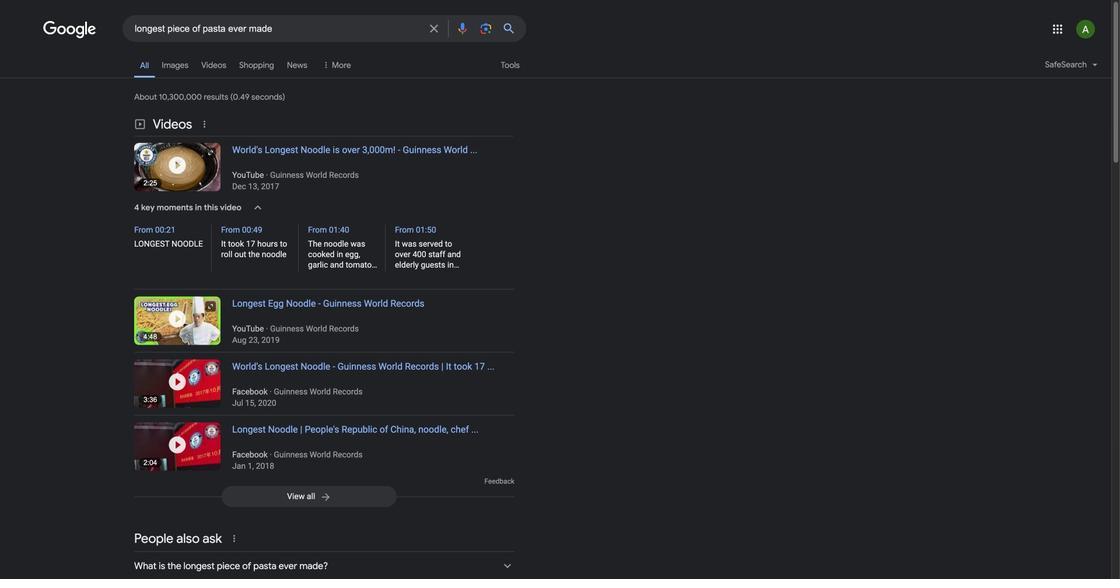 Task type: locate. For each thing, give the bounding box(es) containing it.
search by image image
[[479, 22, 493, 36]]

navigation
[[0, 51, 1111, 85]]

heading
[[221, 143, 515, 191], [221, 297, 515, 345], [221, 360, 515, 408], [221, 423, 515, 471]]

None search field
[[0, 15, 526, 42]]

search by voice image
[[456, 22, 470, 36]]

4 heading from the top
[[221, 423, 515, 471]]



Task type: describe. For each thing, give the bounding box(es) containing it.
3 heading from the top
[[221, 360, 515, 408]]

Search text field
[[135, 22, 420, 37]]

google image
[[43, 21, 97, 39]]

1 heading from the top
[[221, 143, 515, 191]]

2 heading from the top
[[221, 297, 515, 345]]



Task type: vqa. For each thing, say whether or not it's contained in the screenshot.
search by voice image
yes



